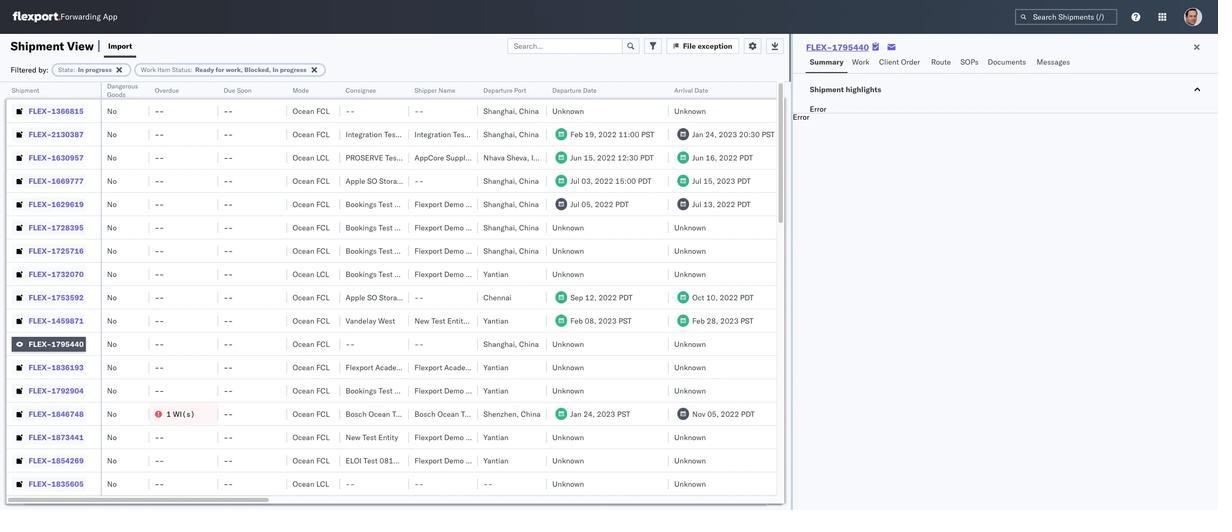 Task type: describe. For each thing, give the bounding box(es) containing it.
ocean for 1630957
[[293, 153, 315, 163]]

ocean for 2130387
[[293, 130, 315, 139]]

sep 12, 2022 pdt
[[571, 293, 633, 303]]

china for flex-1366815
[[519, 106, 539, 116]]

2022 for oct 10, 2022 pdt
[[720, 293, 739, 303]]

flexport for 1728395
[[415, 223, 443, 233]]

flex-1795440 link
[[807, 42, 870, 53]]

entity for new test entity
[[379, 433, 398, 443]]

work for work
[[853, 57, 870, 67]]

1835605
[[51, 480, 84, 489]]

summary button
[[806, 53, 848, 73]]

test for flex-1629619
[[379, 200, 393, 209]]

1725716
[[51, 246, 84, 256]]

new test entity 2
[[415, 316, 474, 326]]

co. for 1732070
[[494, 270, 504, 279]]

fcl for flex-1629619
[[316, 200, 330, 209]]

vandelay
[[346, 316, 376, 326]]

ocean for 1732070
[[293, 270, 315, 279]]

arrival
[[675, 86, 693, 94]]

flex-1836193
[[29, 363, 84, 373]]

filtered
[[11, 65, 36, 75]]

pst for jan 24, 2023 pst
[[618, 410, 631, 419]]

resize handle column header for shipper name
[[466, 82, 478, 511]]

for
[[216, 66, 224, 73]]

client
[[880, 57, 900, 67]]

co. for 1873441
[[494, 433, 504, 443]]

shipper for flex-1873441
[[466, 433, 492, 443]]

19,
[[585, 130, 597, 139]]

no for flex-1792904
[[107, 386, 117, 396]]

ocean fcl for flex-1836193
[[293, 363, 330, 373]]

no for flex-1732070
[[107, 270, 117, 279]]

documents button
[[984, 53, 1033, 73]]

demo for 1732070
[[444, 270, 464, 279]]

consignee inside button
[[346, 86, 376, 94]]

co. for 1728395
[[494, 223, 504, 233]]

shipper name
[[415, 86, 456, 94]]

ocean fcl for flex-1459871
[[293, 316, 330, 326]]

fcl for flex-1459871
[[316, 316, 330, 326]]

appcore
[[415, 153, 444, 163]]

flex-1629619 button
[[12, 197, 86, 212]]

bookings for flex-1728395
[[346, 223, 377, 233]]

mode
[[293, 86, 309, 94]]

china for flex-1725716
[[519, 246, 539, 256]]

flex-2130387 button
[[12, 127, 86, 142]]

flex-1792904 button
[[12, 384, 86, 399]]

forwarding app
[[60, 12, 118, 22]]

due soon
[[224, 86, 252, 94]]

0 vertical spatial flex-1795440
[[807, 42, 870, 53]]

flexport for 1792904
[[415, 386, 443, 396]]

messages
[[1037, 57, 1071, 67]]

feb for feb 28, 2023 pst
[[693, 316, 705, 326]]

departure port
[[484, 86, 527, 94]]

flex-1630957
[[29, 153, 84, 163]]

lcl for proserve
[[316, 153, 330, 163]]

pdt for sep 12, 2022 pdt
[[619, 293, 633, 303]]

pdt for jul 13, 2022 pdt
[[738, 200, 751, 209]]

flex-1732070
[[29, 270, 84, 279]]

1 bosch from the left
[[346, 410, 367, 419]]

flex-1836193 button
[[12, 360, 86, 375]]

yantian for flex-1836193
[[484, 363, 509, 373]]

file exception
[[683, 41, 733, 51]]

1669777
[[51, 176, 84, 186]]

work button
[[848, 53, 875, 73]]

lcl for -
[[316, 480, 330, 489]]

flexport for 1873441
[[415, 433, 443, 443]]

28,
[[707, 316, 719, 326]]

ocean fcl for flex-1669777
[[293, 176, 330, 186]]

2 in from the left
[[273, 66, 279, 73]]

pdt for jun 16, 2022 pdt
[[740, 153, 754, 163]]

nov 05, 2022 pdt
[[693, 410, 755, 419]]

forwarding
[[60, 12, 101, 22]]

flex-1835605
[[29, 480, 84, 489]]

dangerous goods
[[107, 82, 138, 99]]

08,
[[585, 316, 597, 326]]

flex-1753592
[[29, 293, 84, 303]]

flex- for flex-1795440 "button"
[[29, 340, 51, 349]]

storage for shanghai, china
[[379, 176, 405, 186]]

china for flex-1629619
[[519, 200, 539, 209]]

2023 for jan 24, 2023 pst
[[597, 410, 616, 419]]

flex-1728395 button
[[12, 220, 86, 235]]

no for flex-1669777
[[107, 176, 117, 186]]

no for flex-1728395
[[107, 223, 117, 233]]

24, for jan 24, 2023 pst
[[584, 410, 595, 419]]

flexport. image
[[13, 12, 60, 22]]

2022 for jun 15, 2022 12:30 pdt
[[598, 153, 616, 163]]

sep
[[571, 293, 584, 303]]

pdt right 15:00
[[638, 176, 652, 186]]

15:00
[[616, 176, 636, 186]]

feb 19, 2022 11:00 pst
[[571, 130, 655, 139]]

shenzhen, china
[[484, 410, 541, 419]]

flex- for flex-1792904 "button"
[[29, 386, 51, 396]]

Search... text field
[[508, 38, 623, 54]]

bookings for flex-1732070
[[346, 270, 377, 279]]

1854269
[[51, 456, 84, 466]]

not for chennai
[[424, 293, 439, 303]]

flex-1725716
[[29, 246, 84, 256]]

Search Shipments (/) text field
[[1016, 9, 1118, 25]]

2023 for feb 08, 2023 pst
[[599, 316, 617, 326]]

file
[[683, 41, 696, 51]]

ocean fcl for flex-1795440
[[293, 340, 330, 349]]

import
[[108, 41, 132, 51]]

departure for departure date
[[553, 86, 582, 94]]

no for flex-1795440
[[107, 340, 117, 349]]

flex-1459871
[[29, 316, 84, 326]]

shanghai, china for flex-1725716
[[484, 246, 539, 256]]

consignee button
[[341, 84, 399, 95]]

shipment down filtered
[[12, 86, 39, 94]]

flex-1459871 button
[[12, 314, 86, 329]]

flex- for 'flex-1728395' button
[[29, 223, 51, 233]]

route button
[[928, 53, 957, 73]]

shanghai, for flex-1795440
[[484, 340, 518, 349]]

use) for shanghai, china
[[441, 176, 460, 186]]

shipper inside button
[[415, 86, 437, 94]]

fcl for flex-1846748
[[316, 410, 330, 419]]

arrival date button
[[669, 84, 781, 95]]

15, for jul
[[704, 176, 715, 186]]

name
[[439, 86, 456, 94]]

overdue
[[155, 86, 179, 94]]

pst for feb 28, 2023 pst
[[741, 316, 754, 326]]

shipment for shipment highlights
[[810, 85, 844, 94]]

flex-1846748 button
[[12, 407, 86, 422]]

flex-1629619
[[29, 200, 84, 209]]

bookings test consignee for flex-1725716
[[346, 246, 430, 256]]

no for flex-1835605
[[107, 480, 117, 489]]

dangerous
[[107, 82, 138, 90]]

nhava
[[484, 153, 505, 163]]

ocean for 1854269
[[293, 456, 315, 466]]

goods
[[107, 91, 126, 99]]

pdt for jul 15, 2023 pdt
[[738, 176, 751, 186]]

account
[[401, 153, 429, 163]]

test for flex-1854269
[[364, 456, 378, 466]]

2023 for jul 15, 2023 pdt
[[717, 176, 736, 186]]

test for flex-1728395
[[379, 223, 393, 233]]

flex- for flex-1846748 button
[[29, 410, 51, 419]]

081801
[[380, 456, 407, 466]]

flex-1728395
[[29, 223, 84, 233]]

1728395
[[51, 223, 84, 233]]

appcore supply ltd
[[415, 153, 482, 163]]

flex-1753592 button
[[12, 290, 86, 305]]

no for flex-1873441
[[107, 433, 117, 443]]

ocean fcl for flex-1753592
[[293, 293, 330, 303]]

fcl for flex-1725716
[[316, 246, 330, 256]]

flexport demo shipper co. for 1732070
[[415, 270, 504, 279]]

not for shanghai, china
[[424, 176, 439, 186]]

jul 05, 2022 pdt
[[571, 200, 629, 209]]

port
[[515, 86, 527, 94]]

dangerous goods button
[[102, 80, 146, 99]]

apple so storage (do not use) for chennai
[[346, 293, 460, 303]]

1459871
[[51, 316, 84, 326]]

flex-1846748
[[29, 410, 84, 419]]

resize handle column header for shipment
[[88, 82, 101, 511]]

2 : from the left
[[191, 66, 193, 73]]

work,
[[226, 66, 243, 73]]

ocean for 1836193
[[293, 363, 315, 373]]

status
[[172, 66, 191, 73]]

bookings for flex-1725716
[[346, 246, 377, 256]]

yantian for flex-1792904
[[484, 386, 509, 396]]

shanghai, china for flex-1728395
[[484, 223, 539, 233]]

1 progress from the left
[[85, 66, 112, 73]]

ocean lcl for bookings test consignee
[[293, 270, 330, 279]]

test for flex-1732070
[[379, 270, 393, 279]]

ocean lcl for --
[[293, 480, 330, 489]]

1366815
[[51, 106, 84, 116]]

flex-2130387
[[29, 130, 84, 139]]

messages button
[[1033, 53, 1077, 73]]

inc.
[[429, 363, 442, 373]]

india
[[532, 153, 548, 163]]

flex-1835605 button
[[12, 477, 86, 492]]

flex- for flex-1835605 "button"
[[29, 480, 51, 489]]

eloi
[[346, 456, 362, 466]]

fcl for flex-1792904
[[316, 386, 330, 396]]

app
[[103, 12, 118, 22]]

flex-1795440 inside "button"
[[29, 340, 84, 349]]

china for flex-1669777
[[519, 176, 539, 186]]

lcl for bookings
[[316, 270, 330, 279]]

bookings test consignee for flex-1732070
[[346, 270, 430, 279]]



Task type: locate. For each thing, give the bounding box(es) containing it.
1 yantian from the top
[[484, 270, 509, 279]]

bosch ocean test up new test entity
[[346, 410, 406, 419]]

ocean for 1835605
[[293, 480, 315, 489]]

apple so storage (do not use) down account in the top left of the page
[[346, 176, 460, 186]]

jun up 03,
[[571, 153, 582, 163]]

8 no from the top
[[107, 270, 117, 279]]

test
[[385, 153, 399, 163], [379, 200, 393, 209], [379, 223, 393, 233], [379, 246, 393, 256], [379, 270, 393, 279], [432, 316, 446, 326], [379, 386, 393, 396], [392, 410, 406, 419], [461, 410, 475, 419], [363, 433, 377, 443], [364, 456, 378, 466]]

2 demo from the top
[[444, 223, 464, 233]]

bookings test consignee for flex-1728395
[[346, 223, 430, 233]]

16 no from the top
[[107, 456, 117, 466]]

no for flex-1366815
[[107, 106, 117, 116]]

2023
[[719, 130, 738, 139], [717, 176, 736, 186], [599, 316, 617, 326], [721, 316, 739, 326], [597, 410, 616, 419]]

no for flex-1725716
[[107, 246, 117, 256]]

flex- inside flex-1795440 "button"
[[29, 340, 51, 349]]

flex- inside flex-1846748 button
[[29, 410, 51, 419]]

(sz)
[[477, 363, 495, 373]]

shanghai, for flex-1669777
[[484, 176, 518, 186]]

jan for jan 24, 2023 pst
[[571, 410, 582, 419]]

shanghai, china for flex-1366815
[[484, 106, 539, 116]]

flex- inside flex-2130387 button
[[29, 130, 51, 139]]

7 demo from the top
[[444, 456, 464, 466]]

flex-1873441 button
[[12, 430, 86, 445]]

flex- down flex-1854269 button
[[29, 480, 51, 489]]

yantian for flex-1854269
[[484, 456, 509, 466]]

so up vandelay west
[[367, 293, 377, 303]]

no for flex-1629619
[[107, 200, 117, 209]]

jun for jun 15, 2022 12:30 pdt
[[571, 153, 582, 163]]

1 horizontal spatial entity
[[448, 316, 467, 326]]

0 vertical spatial not
[[424, 176, 439, 186]]

7 fcl from the top
[[316, 293, 330, 303]]

2022 right 03,
[[595, 176, 614, 186]]

storage down proserve test account
[[379, 176, 405, 186]]

4 shanghai, from the top
[[484, 200, 518, 209]]

yantian for flex-1459871
[[484, 316, 509, 326]]

use)
[[441, 176, 460, 186], [441, 293, 460, 303]]

2 progress from the left
[[280, 66, 307, 73]]

jan for jan 24, 2023 20:30 pst
[[693, 130, 704, 139]]

1 horizontal spatial bosch
[[415, 410, 436, 419]]

china for flex-1795440
[[519, 340, 539, 349]]

1 vertical spatial jan
[[571, 410, 582, 419]]

work item status : ready for work, blocked, in progress
[[141, 66, 307, 73]]

due
[[224, 86, 235, 94]]

flex- inside flex-1366815 'button'
[[29, 106, 51, 116]]

11 fcl from the top
[[316, 386, 330, 396]]

demo for 1873441
[[444, 433, 464, 443]]

0 horizontal spatial bosch ocean test
[[346, 410, 406, 419]]

3 co. from the top
[[494, 246, 504, 256]]

0 vertical spatial 15,
[[584, 153, 596, 163]]

pdt down jul 15, 2023 pdt
[[738, 200, 751, 209]]

flexport demo shipper co. for 1725716
[[415, 246, 504, 256]]

15, for jun
[[584, 153, 596, 163]]

work inside button
[[853, 57, 870, 67]]

2 shanghai, china from the top
[[484, 130, 539, 139]]

1732070
[[51, 270, 84, 279]]

2 apple from the top
[[346, 293, 365, 303]]

flex- down flex-1725716 button
[[29, 270, 51, 279]]

shenzhen,
[[484, 410, 519, 419]]

ocean for 1795440
[[293, 340, 315, 349]]

ocean lcl for proserve test account
[[293, 153, 330, 163]]

2 so from the top
[[367, 293, 377, 303]]

flex- for flex-1854269 button
[[29, 456, 51, 466]]

1 storage from the top
[[379, 176, 405, 186]]

nov
[[693, 410, 706, 419]]

1 shanghai, from the top
[[484, 106, 518, 116]]

departure down search... text box
[[553, 86, 582, 94]]

2022 down jul 03, 2022 15:00 pdt
[[595, 200, 614, 209]]

2 no from the top
[[107, 130, 117, 139]]

fcl for flex-1753592
[[316, 293, 330, 303]]

1 horizontal spatial academy
[[444, 363, 475, 373]]

0 horizontal spatial 15,
[[584, 153, 596, 163]]

1 vertical spatial apple
[[346, 293, 365, 303]]

(do up new test entity 2 at the left of the page
[[407, 293, 422, 303]]

shanghai, for flex-2130387
[[484, 130, 518, 139]]

new right west
[[415, 316, 430, 326]]

1 shanghai, china from the top
[[484, 106, 539, 116]]

shipment for shipment view
[[11, 38, 64, 53]]

1 horizontal spatial flex-1795440
[[807, 42, 870, 53]]

1 vertical spatial flex-1795440
[[29, 340, 84, 349]]

resize handle column header
[[88, 82, 101, 511], [137, 82, 150, 511], [206, 82, 219, 511], [275, 82, 287, 511], [328, 82, 341, 511], [397, 82, 409, 511], [466, 82, 478, 511], [535, 82, 547, 511], [657, 82, 669, 511]]

exception
[[698, 41, 733, 51]]

14 fcl from the top
[[316, 456, 330, 466]]

5 demo from the top
[[444, 386, 464, 396]]

flex- for the flex-1459871 button
[[29, 316, 51, 326]]

1 vertical spatial apple so storage (do not use)
[[346, 293, 460, 303]]

feb for feb 08, 2023 pst
[[571, 316, 583, 326]]

sops
[[961, 57, 979, 67]]

consignee for flex-1732070
[[395, 270, 430, 279]]

eloi test 081801
[[346, 456, 407, 466]]

7 no from the top
[[107, 246, 117, 256]]

oct
[[693, 293, 705, 303]]

(do down account in the top left of the page
[[407, 176, 422, 186]]

flex- down the flex-1836193 button on the bottom left of page
[[29, 386, 51, 396]]

new up 'eloi'
[[346, 433, 361, 443]]

flex- down flex-1795440 "button"
[[29, 363, 51, 373]]

ocean fcl for flex-1366815
[[293, 106, 330, 116]]

0 horizontal spatial jun
[[571, 153, 582, 163]]

blocked,
[[245, 66, 271, 73]]

3 bookings from the top
[[346, 246, 377, 256]]

feb left 28,
[[693, 316, 705, 326]]

0 horizontal spatial progress
[[85, 66, 112, 73]]

1795440 up 1836193
[[51, 340, 84, 349]]

1 vertical spatial 1795440
[[51, 340, 84, 349]]

1 bookings test consignee from the top
[[346, 200, 430, 209]]

no for flex-1846748
[[107, 410, 117, 419]]

yantian
[[484, 270, 509, 279], [484, 316, 509, 326], [484, 363, 509, 373], [484, 386, 509, 396], [484, 433, 509, 443], [484, 456, 509, 466]]

2022 left 12:30
[[598, 153, 616, 163]]

flex-1873441
[[29, 433, 84, 443]]

0 vertical spatial so
[[367, 176, 377, 186]]

soon
[[237, 86, 252, 94]]

0 vertical spatial 24,
[[706, 130, 717, 139]]

ocean fcl for flex-1725716
[[293, 246, 330, 256]]

0 horizontal spatial new
[[346, 433, 361, 443]]

shanghai, for flex-1725716
[[484, 246, 518, 256]]

chennai
[[484, 293, 512, 303]]

2 yantian from the top
[[484, 316, 509, 326]]

2 co. from the top
[[494, 223, 504, 233]]

shipment highlights button
[[793, 74, 1219, 106]]

1 : from the left
[[73, 66, 75, 73]]

5 shanghai, china from the top
[[484, 223, 539, 233]]

flex-1795440 up summary
[[807, 42, 870, 53]]

fcl for flex-1836193
[[316, 363, 330, 373]]

15 no from the top
[[107, 433, 117, 443]]

5 resize handle column header from the left
[[328, 82, 341, 511]]

1 horizontal spatial bosch ocean test
[[415, 410, 475, 419]]

resize handle column header for consignee
[[397, 82, 409, 511]]

jan 24, 2023 pst
[[571, 410, 631, 419]]

ltd
[[471, 153, 482, 163]]

flex- for flex-1366815 'button'
[[29, 106, 51, 116]]

1 lcl from the top
[[316, 153, 330, 163]]

8 resize handle column header from the left
[[535, 82, 547, 511]]

3 ocean fcl from the top
[[293, 176, 330, 186]]

progress
[[85, 66, 112, 73], [280, 66, 307, 73]]

3 bookings test consignee from the top
[[346, 246, 430, 256]]

2 lcl from the top
[[316, 270, 330, 279]]

use) up new test entity 2 at the left of the page
[[441, 293, 460, 303]]

1
[[167, 410, 171, 419]]

ready
[[195, 66, 214, 73]]

1 vertical spatial entity
[[379, 433, 398, 443]]

flex-
[[807, 42, 833, 53], [29, 106, 51, 116], [29, 130, 51, 139], [29, 153, 51, 163], [29, 176, 51, 186], [29, 200, 51, 209], [29, 223, 51, 233], [29, 246, 51, 256], [29, 270, 51, 279], [29, 293, 51, 303], [29, 316, 51, 326], [29, 340, 51, 349], [29, 363, 51, 373], [29, 386, 51, 396], [29, 410, 51, 419], [29, 433, 51, 443], [29, 456, 51, 466], [29, 480, 51, 489]]

1 co. from the top
[[494, 200, 504, 209]]

11:00
[[619, 130, 640, 139]]

flexport demo shipper co. for 1854269
[[415, 456, 504, 466]]

route
[[932, 57, 952, 67]]

: left ready in the left of the page
[[191, 66, 193, 73]]

shanghai, china for flex-1795440
[[484, 340, 539, 349]]

progress up mode
[[280, 66, 307, 73]]

entity up 081801 on the bottom left of the page
[[379, 433, 398, 443]]

ocean for 1753592
[[293, 293, 315, 303]]

yantian for flex-1873441
[[484, 433, 509, 443]]

2 not from the top
[[424, 293, 439, 303]]

0 vertical spatial 05,
[[582, 200, 593, 209]]

1 in from the left
[[78, 66, 84, 73]]

proserve test account
[[346, 153, 429, 163]]

jul left 03,
[[571, 176, 580, 186]]

1 horizontal spatial new
[[415, 316, 430, 326]]

sops button
[[957, 53, 984, 73]]

5 flexport demo shipper co. from the top
[[415, 386, 504, 396]]

1 ocean fcl from the top
[[293, 106, 330, 116]]

4 resize handle column header from the left
[[275, 82, 287, 511]]

12 ocean fcl from the top
[[293, 410, 330, 419]]

0 vertical spatial (do
[[407, 176, 422, 186]]

so down proserve
[[367, 176, 377, 186]]

6 yantian from the top
[[484, 456, 509, 466]]

0 vertical spatial apple
[[346, 176, 365, 186]]

fcl for flex-1854269
[[316, 456, 330, 466]]

8 ocean fcl from the top
[[293, 316, 330, 326]]

fcl for flex-1728395
[[316, 223, 330, 233]]

16,
[[706, 153, 718, 163]]

1 horizontal spatial :
[[191, 66, 193, 73]]

flexport academy (sz) ltd.
[[415, 363, 510, 373]]

24, for jan 24, 2023 20:30 pst
[[706, 130, 717, 139]]

use) down appcore supply ltd
[[441, 176, 460, 186]]

0 vertical spatial ocean lcl
[[293, 153, 330, 163]]

jun left 16,
[[693, 153, 704, 163]]

bosch down the (us)
[[415, 410, 436, 419]]

6 resize handle column header from the left
[[397, 82, 409, 511]]

ocean fcl for flex-2130387
[[293, 130, 330, 139]]

flex- down 'flex-1728395' button
[[29, 246, 51, 256]]

5 fcl from the top
[[316, 223, 330, 233]]

academy right the inc. at the bottom of page
[[444, 363, 475, 373]]

1846748
[[51, 410, 84, 419]]

co.
[[494, 200, 504, 209], [494, 223, 504, 233], [494, 246, 504, 256], [494, 270, 504, 279], [494, 386, 504, 396], [494, 433, 504, 443], [494, 456, 504, 466]]

7 ocean fcl from the top
[[293, 293, 330, 303]]

2022 right "12,"
[[599, 293, 617, 303]]

departure left port
[[484, 86, 513, 94]]

flex-1795440 button
[[12, 337, 86, 352]]

flex- up flex-1725716 button
[[29, 223, 51, 233]]

so for shanghai, china
[[367, 176, 377, 186]]

1 horizontal spatial 15,
[[704, 176, 715, 186]]

2 apple so storage (do not use) from the top
[[346, 293, 460, 303]]

0 horizontal spatial 05,
[[582, 200, 593, 209]]

0 horizontal spatial jan
[[571, 410, 582, 419]]

flex- inside flex-1792904 "button"
[[29, 386, 51, 396]]

bookings for flex-1792904
[[346, 386, 377, 396]]

jul 15, 2023 pdt
[[693, 176, 751, 186]]

2022 right 13,
[[717, 200, 736, 209]]

supply
[[446, 153, 469, 163]]

work left item
[[141, 66, 156, 73]]

progress up dangerous
[[85, 66, 112, 73]]

2 bookings test consignee from the top
[[346, 223, 430, 233]]

3 resize handle column header from the left
[[206, 82, 219, 511]]

shipment up "by:"
[[11, 38, 64, 53]]

consignee for flex-1792904
[[395, 386, 430, 396]]

pdt for nov 05, 2022 pdt
[[742, 410, 755, 419]]

shipment down summary button on the top
[[810, 85, 844, 94]]

work for work item status : ready for work, blocked, in progress
[[141, 66, 156, 73]]

2 jun from the left
[[693, 153, 704, 163]]

order
[[902, 57, 921, 67]]

flex- inside button
[[29, 316, 51, 326]]

departure port button
[[478, 84, 537, 95]]

4 fcl from the top
[[316, 200, 330, 209]]

nhava sheva, india
[[484, 153, 548, 163]]

1 horizontal spatial date
[[695, 86, 709, 94]]

0 vertical spatial storage
[[379, 176, 405, 186]]

flex- inside flex-1725716 button
[[29, 246, 51, 256]]

4 shanghai, china from the top
[[484, 200, 539, 209]]

1 bosch ocean test from the left
[[346, 410, 406, 419]]

0 vertical spatial lcl
[[316, 153, 330, 163]]

1 vertical spatial (do
[[407, 293, 422, 303]]

date right the 'arrival'
[[695, 86, 709, 94]]

flex-1795440 down flex-1459871
[[29, 340, 84, 349]]

0 vertical spatial entity
[[448, 316, 467, 326]]

9 fcl from the top
[[316, 340, 330, 349]]

2022 right 16,
[[720, 153, 738, 163]]

feb
[[571, 130, 583, 139], [571, 316, 583, 326], [693, 316, 705, 326]]

1 vertical spatial so
[[367, 293, 377, 303]]

in right state on the top left of the page
[[78, 66, 84, 73]]

1 horizontal spatial departure
[[553, 86, 582, 94]]

flexport for 1725716
[[415, 246, 443, 256]]

1795440 up summary
[[833, 42, 870, 53]]

work down flex-1795440 link
[[853, 57, 870, 67]]

flex- inside flex-1732070 button
[[29, 270, 51, 279]]

flexport demo shipper co. for 1873441
[[415, 433, 504, 443]]

flex- for flex-1873441 button
[[29, 433, 51, 443]]

arrival date
[[675, 86, 709, 94]]

20:30
[[740, 130, 760, 139]]

0 vertical spatial 1795440
[[833, 42, 870, 53]]

flex- down flex-1846748 button
[[29, 433, 51, 443]]

pdt up feb 08, 2023 pst
[[619, 293, 633, 303]]

jul left 13,
[[693, 200, 702, 209]]

flex- up flex-1629619 button
[[29, 176, 51, 186]]

1 vertical spatial lcl
[[316, 270, 330, 279]]

jun 16, 2022 pdt
[[693, 153, 754, 163]]

apple for shanghai, china
[[346, 176, 365, 186]]

pdt down "20:30"
[[740, 153, 754, 163]]

1 so from the top
[[367, 176, 377, 186]]

0 vertical spatial jan
[[693, 130, 704, 139]]

entity
[[448, 316, 467, 326], [379, 433, 398, 443]]

flexport demo shipper co. for 1792904
[[415, 386, 504, 396]]

co. for 1629619
[[494, 200, 504, 209]]

1 horizontal spatial 05,
[[708, 410, 719, 419]]

pst for feb 08, 2023 pst
[[619, 316, 632, 326]]

date up 19,
[[583, 86, 597, 94]]

5 co. from the top
[[494, 386, 504, 396]]

shanghai, china for flex-2130387
[[484, 130, 539, 139]]

flex- inside flex-1873441 button
[[29, 433, 51, 443]]

china for flex-1846748
[[521, 410, 541, 419]]

bookings test consignee
[[346, 200, 430, 209], [346, 223, 430, 233], [346, 246, 430, 256], [346, 270, 430, 279], [346, 386, 430, 396]]

bosch
[[346, 410, 367, 419], [415, 410, 436, 419]]

flex- down the flex-1459871 button
[[29, 340, 51, 349]]

6 shanghai, from the top
[[484, 246, 518, 256]]

bosch up new test entity
[[346, 410, 367, 419]]

5 bookings test consignee from the top
[[346, 386, 430, 396]]

flex- down flex-2130387 button
[[29, 153, 51, 163]]

china for flex-2130387
[[519, 130, 539, 139]]

flex- inside flex-1630957 button
[[29, 153, 51, 163]]

flex-1669777
[[29, 176, 84, 186]]

2022 right nov
[[721, 410, 740, 419]]

3 demo from the top
[[444, 246, 464, 256]]

8 fcl from the top
[[316, 316, 330, 326]]

0 horizontal spatial departure
[[484, 86, 513, 94]]

05, down 03,
[[582, 200, 593, 209]]

flex- inside 'flex-1728395' button
[[29, 223, 51, 233]]

flex- inside flex-1854269 button
[[29, 456, 51, 466]]

apple so storage (do not use)
[[346, 176, 460, 186], [346, 293, 460, 303]]

0 horizontal spatial entity
[[379, 433, 398, 443]]

-
[[155, 106, 159, 116], [159, 106, 164, 116], [224, 106, 228, 116], [228, 106, 233, 116], [346, 106, 350, 116], [350, 106, 355, 116], [415, 106, 419, 116], [419, 106, 424, 116], [155, 130, 159, 139], [159, 130, 164, 139], [224, 130, 228, 139], [228, 130, 233, 139], [155, 153, 159, 163], [159, 153, 164, 163], [224, 153, 228, 163], [228, 153, 233, 163], [155, 176, 159, 186], [159, 176, 164, 186], [224, 176, 228, 186], [228, 176, 233, 186], [415, 176, 419, 186], [419, 176, 424, 186], [155, 200, 159, 209], [159, 200, 164, 209], [224, 200, 228, 209], [228, 200, 233, 209], [155, 223, 159, 233], [159, 223, 164, 233], [224, 223, 228, 233], [228, 223, 233, 233], [155, 246, 159, 256], [159, 246, 164, 256], [224, 246, 228, 256], [228, 246, 233, 256], [155, 270, 159, 279], [159, 270, 164, 279], [224, 270, 228, 279], [228, 270, 233, 279], [155, 293, 159, 303], [159, 293, 164, 303], [224, 293, 228, 303], [228, 293, 233, 303], [415, 293, 419, 303], [419, 293, 424, 303], [155, 316, 159, 326], [159, 316, 164, 326], [224, 316, 228, 326], [228, 316, 233, 326], [155, 340, 159, 349], [159, 340, 164, 349], [224, 340, 228, 349], [228, 340, 233, 349], [346, 340, 350, 349], [350, 340, 355, 349], [415, 340, 419, 349], [419, 340, 424, 349], [155, 363, 159, 373], [159, 363, 164, 373], [224, 363, 228, 373], [228, 363, 233, 373], [155, 386, 159, 396], [159, 386, 164, 396], [224, 386, 228, 396], [228, 386, 233, 396], [224, 410, 228, 419], [228, 410, 233, 419], [155, 433, 159, 443], [159, 433, 164, 443], [224, 433, 228, 443], [228, 433, 233, 443], [155, 456, 159, 466], [159, 456, 164, 466], [224, 456, 228, 466], [228, 456, 233, 466], [155, 480, 159, 489], [159, 480, 164, 489], [224, 480, 228, 489], [228, 480, 233, 489], [346, 480, 350, 489], [350, 480, 355, 489], [415, 480, 419, 489], [419, 480, 424, 489], [484, 480, 488, 489], [488, 480, 493, 489]]

feb left 19,
[[571, 130, 583, 139]]

4 yantian from the top
[[484, 386, 509, 396]]

12,
[[586, 293, 597, 303]]

bookings test consignee for flex-1792904
[[346, 386, 430, 396]]

0 horizontal spatial date
[[583, 86, 597, 94]]

jan 24, 2023 20:30 pst
[[693, 130, 775, 139]]

flex- up flex-1630957 button at the top left of the page
[[29, 130, 51, 139]]

test for flex-1725716
[[379, 246, 393, 256]]

flex- inside flex-1835605 "button"
[[29, 480, 51, 489]]

0 horizontal spatial 1795440
[[51, 340, 84, 349]]

shipper
[[415, 86, 437, 94], [466, 200, 492, 209], [466, 223, 492, 233], [466, 246, 492, 256], [466, 270, 492, 279], [466, 386, 492, 396], [466, 433, 492, 443], [466, 456, 492, 466]]

2 bosch from the left
[[415, 410, 436, 419]]

mode button
[[287, 84, 330, 95]]

1 apple from the top
[[346, 176, 365, 186]]

13 fcl from the top
[[316, 433, 330, 443]]

1 not from the top
[[424, 176, 439, 186]]

no
[[107, 106, 117, 116], [107, 130, 117, 139], [107, 153, 117, 163], [107, 176, 117, 186], [107, 200, 117, 209], [107, 223, 117, 233], [107, 246, 117, 256], [107, 270, 117, 279], [107, 293, 117, 303], [107, 316, 117, 326], [107, 340, 117, 349], [107, 363, 117, 373], [107, 386, 117, 396], [107, 410, 117, 419], [107, 433, 117, 443], [107, 456, 117, 466], [107, 480, 117, 489]]

1 apple so storage (do not use) from the top
[[346, 176, 460, 186]]

client order
[[880, 57, 921, 67]]

flex- down flex-1732070 button
[[29, 293, 51, 303]]

15, down 19,
[[584, 153, 596, 163]]

fcl for flex-1669777
[[316, 176, 330, 186]]

2 fcl from the top
[[316, 130, 330, 139]]

not up new test entity 2 at the left of the page
[[424, 293, 439, 303]]

not down appcore
[[424, 176, 439, 186]]

storage for chennai
[[379, 293, 405, 303]]

unknown
[[553, 106, 584, 116], [675, 106, 706, 116], [553, 223, 584, 233], [675, 223, 706, 233], [553, 246, 584, 256], [675, 246, 706, 256], [553, 270, 584, 279], [675, 270, 706, 279], [553, 340, 584, 349], [675, 340, 706, 349], [553, 363, 584, 373], [675, 363, 706, 373], [553, 386, 584, 396], [675, 386, 706, 396], [553, 433, 584, 443], [675, 433, 706, 443], [553, 456, 584, 466], [675, 456, 706, 466], [553, 480, 584, 489], [675, 480, 706, 489]]

new
[[415, 316, 430, 326], [346, 433, 361, 443]]

0 horizontal spatial 24,
[[584, 410, 595, 419]]

apple so storage (do not use) up west
[[346, 293, 460, 303]]

2 shanghai, from the top
[[484, 130, 518, 139]]

5 shanghai, from the top
[[484, 223, 518, 233]]

in right blocked,
[[273, 66, 279, 73]]

jul up jul 13, 2022 pdt
[[693, 176, 702, 186]]

1 vertical spatial 24,
[[584, 410, 595, 419]]

lcl
[[316, 153, 330, 163], [316, 270, 330, 279], [316, 480, 330, 489]]

jan
[[693, 130, 704, 139], [571, 410, 582, 419]]

05, right nov
[[708, 410, 719, 419]]

flex- up flex-1873441 button
[[29, 410, 51, 419]]

1 horizontal spatial jun
[[693, 153, 704, 163]]

ocean for 1792904
[[293, 386, 315, 396]]

shipper for flex-1725716
[[466, 246, 492, 256]]

1 use) from the top
[[441, 176, 460, 186]]

bosch ocean test
[[346, 410, 406, 419], [415, 410, 475, 419]]

4 co. from the top
[[494, 270, 504, 279]]

yantian for flex-1732070
[[484, 270, 509, 279]]

apple down proserve
[[346, 176, 365, 186]]

use) for chennai
[[441, 293, 460, 303]]

flex-1630957 button
[[12, 150, 86, 165]]

feb 08, 2023 pst
[[571, 316, 632, 326]]

1 vertical spatial new
[[346, 433, 361, 443]]

entity left 2 at the bottom
[[448, 316, 467, 326]]

feb left 08,
[[571, 316, 583, 326]]

apple
[[346, 176, 365, 186], [346, 293, 365, 303]]

china for flex-1728395
[[519, 223, 539, 233]]

demo for 1725716
[[444, 246, 464, 256]]

1 vertical spatial 15,
[[704, 176, 715, 186]]

1 horizontal spatial 1795440
[[833, 42, 870, 53]]

1630957
[[51, 153, 84, 163]]

2 vertical spatial lcl
[[316, 480, 330, 489]]

1 horizontal spatial work
[[853, 57, 870, 67]]

co. for 1725716
[[494, 246, 504, 256]]

2 departure from the left
[[553, 86, 582, 94]]

ocean for 1669777
[[293, 176, 315, 186]]

2 ocean fcl from the top
[[293, 130, 330, 139]]

7 co. from the top
[[494, 456, 504, 466]]

7 shanghai, china from the top
[[484, 340, 539, 349]]

2023 for feb 28, 2023 pst
[[721, 316, 739, 326]]

1 horizontal spatial jan
[[693, 130, 704, 139]]

academy left the (us)
[[376, 363, 406, 373]]

pdt up the feb 28, 2023 pst
[[741, 293, 754, 303]]

jul for jul 03, 2022 15:00 pdt
[[571, 176, 580, 186]]

summary
[[810, 57, 844, 67]]

0 horizontal spatial flex-1795440
[[29, 340, 84, 349]]

ocean for 1459871
[[293, 316, 315, 326]]

not
[[424, 176, 439, 186], [424, 293, 439, 303]]

shipper name button
[[409, 84, 468, 95]]

12 no from the top
[[107, 363, 117, 373]]

flex- inside flex-1669777 button
[[29, 176, 51, 186]]

2 use) from the top
[[441, 293, 460, 303]]

1629619
[[51, 200, 84, 209]]

pdt for oct 10, 2022 pdt
[[741, 293, 754, 303]]

10 no from the top
[[107, 316, 117, 326]]

pdt down 15:00
[[616, 200, 629, 209]]

shipment
[[11, 38, 64, 53], [810, 85, 844, 94], [12, 86, 39, 94]]

0 horizontal spatial bosch
[[346, 410, 367, 419]]

flexport for 1732070
[[415, 270, 443, 279]]

feb 28, 2023 pst
[[693, 316, 754, 326]]

apple up vandelay at the bottom of the page
[[346, 293, 365, 303]]

9 no from the top
[[107, 293, 117, 303]]

flex-1854269 button
[[12, 454, 86, 469]]

0 horizontal spatial in
[[78, 66, 84, 73]]

feb for feb 19, 2022 11:00 pst
[[571, 130, 583, 139]]

7 resize handle column header from the left
[[466, 82, 478, 511]]

no for flex-1459871
[[107, 316, 117, 326]]

17 no from the top
[[107, 480, 117, 489]]

shipment view
[[11, 38, 94, 53]]

3 flexport demo shipper co. from the top
[[415, 246, 504, 256]]

1 vertical spatial ocean lcl
[[293, 270, 330, 279]]

1 horizontal spatial progress
[[280, 66, 307, 73]]

1 vertical spatial storage
[[379, 293, 405, 303]]

jul down jul 03, 2022 15:00 pdt
[[571, 200, 580, 209]]

flex- inside button
[[29, 363, 51, 373]]

1 demo from the top
[[444, 200, 464, 209]]

flex- down the shipment button
[[29, 106, 51, 116]]

15, up 13,
[[704, 176, 715, 186]]

0 horizontal spatial academy
[[376, 363, 406, 373]]

so for chennai
[[367, 293, 377, 303]]

1792904
[[51, 386, 84, 396]]

13 ocean fcl from the top
[[293, 433, 330, 443]]

6 shanghai, china from the top
[[484, 246, 539, 256]]

3 shanghai, from the top
[[484, 176, 518, 186]]

storage up west
[[379, 293, 405, 303]]

demo for 1728395
[[444, 223, 464, 233]]

5 yantian from the top
[[484, 433, 509, 443]]

11 no from the top
[[107, 340, 117, 349]]

wi(s)
[[173, 410, 195, 419]]

no for flex-1753592
[[107, 293, 117, 303]]

1 academy from the left
[[376, 363, 406, 373]]

ltd.
[[497, 363, 510, 373]]

1 jun from the left
[[571, 153, 582, 163]]

academy for (sz)
[[444, 363, 475, 373]]

flex- up flex-1795440 "button"
[[29, 316, 51, 326]]

1795440 inside "button"
[[51, 340, 84, 349]]

documents
[[988, 57, 1027, 67]]

flex- up flex-1835605 "button"
[[29, 456, 51, 466]]

2 bookings from the top
[[346, 223, 377, 233]]

ocean for 1725716
[[293, 246, 315, 256]]

6 demo from the top
[[444, 433, 464, 443]]

2022 right 10,
[[720, 293, 739, 303]]

1 vertical spatial use)
[[441, 293, 460, 303]]

0 horizontal spatial work
[[141, 66, 156, 73]]

: down view
[[73, 66, 75, 73]]

academy
[[376, 363, 406, 373], [444, 363, 475, 373]]

flex- up summary
[[807, 42, 833, 53]]

flex- up 'flex-1728395' button
[[29, 200, 51, 209]]

0 horizontal spatial :
[[73, 66, 75, 73]]

pdt down "jun 16, 2022 pdt"
[[738, 176, 751, 186]]

ocean fcl for flex-1629619
[[293, 200, 330, 209]]

0 vertical spatial new
[[415, 316, 430, 326]]

4 bookings from the top
[[346, 270, 377, 279]]

jul for jul 15, 2023 pdt
[[693, 176, 702, 186]]

0 vertical spatial apple so storage (do not use)
[[346, 176, 460, 186]]

pdt right 12:30
[[641, 153, 654, 163]]

co. for 1854269
[[494, 456, 504, 466]]

bosch ocean test down the inc. at the bottom of page
[[415, 410, 475, 419]]

14 ocean fcl from the top
[[293, 456, 330, 466]]

1 vertical spatial 05,
[[708, 410, 719, 419]]

1 date from the left
[[583, 86, 597, 94]]

2 bosch ocean test from the left
[[415, 410, 475, 419]]

pdt right nov
[[742, 410, 755, 419]]

1 horizontal spatial 24,
[[706, 130, 717, 139]]

import button
[[104, 34, 136, 58]]

1 horizontal spatial in
[[273, 66, 279, 73]]

4 demo from the top
[[444, 270, 464, 279]]

fcl for flex-1873441
[[316, 433, 330, 443]]

2022 right 19,
[[599, 130, 617, 139]]

2022 for nov 05, 2022 pdt
[[721, 410, 740, 419]]

oct 10, 2022 pdt
[[693, 293, 754, 303]]

resize handle column header for mode
[[328, 82, 341, 511]]

flex- inside flex-1753592 button
[[29, 293, 51, 303]]

2 resize handle column header from the left
[[137, 82, 150, 511]]

shanghai, china
[[484, 106, 539, 116], [484, 130, 539, 139], [484, 176, 539, 186], [484, 200, 539, 209], [484, 223, 539, 233], [484, 246, 539, 256], [484, 340, 539, 349]]

flex-1366815
[[29, 106, 84, 116]]

3 no from the top
[[107, 153, 117, 163]]

1 vertical spatial not
[[424, 293, 439, 303]]

1 fcl from the top
[[316, 106, 330, 116]]

flex- inside flex-1629619 button
[[29, 200, 51, 209]]

2 vertical spatial ocean lcl
[[293, 480, 330, 489]]

0 vertical spatial use)
[[441, 176, 460, 186]]

by:
[[38, 65, 49, 75]]

co. for 1792904
[[494, 386, 504, 396]]

2 (do from the top
[[407, 293, 422, 303]]



Task type: vqa. For each thing, say whether or not it's contained in the screenshot.
'Bosch Ocean Test'
yes



